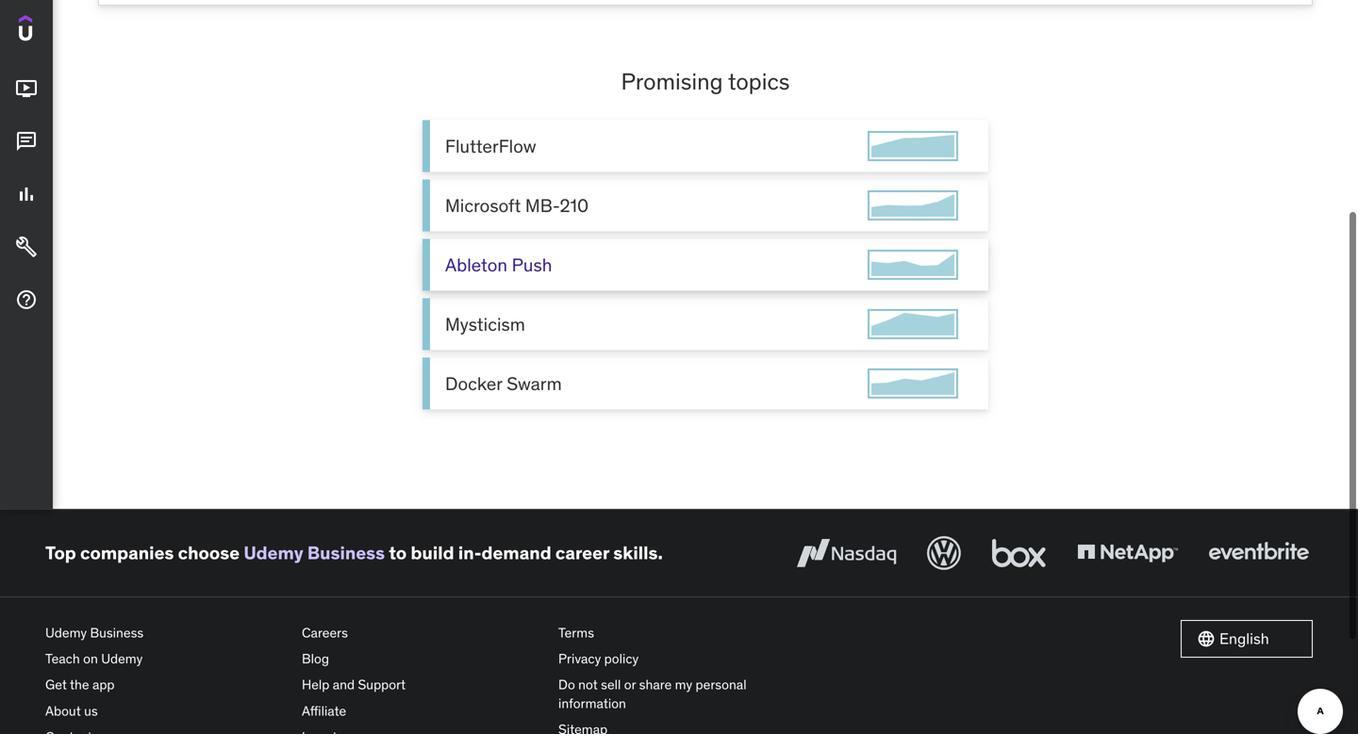 Task type: locate. For each thing, give the bounding box(es) containing it.
0 horizontal spatial business
[[90, 625, 144, 642]]

1 horizontal spatial udemy
[[101, 651, 143, 668]]

skills.
[[613, 542, 663, 565]]

business left to
[[307, 542, 385, 565]]

build
[[411, 542, 454, 565]]

udemy business link
[[244, 542, 385, 565], [45, 621, 287, 647]]

box image
[[987, 533, 1051, 574]]

1 interactive chart image from the top
[[871, 135, 954, 158]]

demand
[[482, 542, 551, 565]]

microsoft mb-210
[[445, 194, 589, 217]]

5 interactive chart image from the top
[[871, 373, 954, 395]]

my
[[675, 677, 692, 694]]

ableton push link
[[423, 239, 988, 291]]

2 interactive chart image from the top
[[871, 194, 954, 217]]

help and support link
[[302, 673, 543, 699]]

on
[[83, 651, 98, 668]]

policy
[[604, 651, 639, 668]]

sell
[[601, 677, 621, 694]]

interactive chart image inside ableton push link
[[871, 254, 954, 276]]

interactive chart image inside docker swarm link
[[871, 373, 954, 395]]

career
[[555, 542, 609, 565]]

interactive chart image
[[871, 135, 954, 158], [871, 194, 954, 217], [871, 254, 954, 276], [871, 313, 954, 336], [871, 373, 954, 395]]

affiliate
[[302, 703, 346, 720]]

not
[[578, 677, 598, 694]]

nasdaq image
[[792, 533, 901, 574]]

udemy right on
[[101, 651, 143, 668]]

interactive chart image for push
[[871, 254, 954, 276]]

mysticism
[[445, 313, 525, 336]]

medium image
[[15, 78, 38, 100], [15, 183, 38, 206], [15, 236, 38, 259], [15, 289, 38, 311]]

udemy
[[244, 542, 303, 565], [45, 625, 87, 642], [101, 651, 143, 668]]

get
[[45, 677, 67, 694]]

mb-
[[525, 194, 560, 217]]

1 horizontal spatial business
[[307, 542, 385, 565]]

udemy business link up careers in the left of the page
[[244, 542, 385, 565]]

small image
[[1197, 630, 1216, 649]]

blog
[[302, 651, 329, 668]]

1 vertical spatial business
[[90, 625, 144, 642]]

companies
[[80, 542, 174, 565]]

get the app link
[[45, 673, 287, 699]]

terms
[[558, 625, 594, 642]]

promising
[[621, 67, 723, 96]]

business up on
[[90, 625, 144, 642]]

interactive chart image inside mysticism link
[[871, 313, 954, 336]]

microsoft
[[445, 194, 521, 217]]

ableton push
[[445, 254, 552, 276]]

3 interactive chart image from the top
[[871, 254, 954, 276]]

udemy up teach
[[45, 625, 87, 642]]

4 interactive chart image from the top
[[871, 313, 954, 336]]

business
[[307, 542, 385, 565], [90, 625, 144, 642]]

netapp image
[[1073, 533, 1182, 574]]

2 vertical spatial udemy
[[101, 651, 143, 668]]

docker swarm
[[445, 372, 562, 395]]

udemy right the choose
[[244, 542, 303, 565]]

teach
[[45, 651, 80, 668]]

interactive chart image inside microsoft mb-210 link
[[871, 194, 954, 217]]

blog link
[[302, 647, 543, 673]]

mysticism link
[[423, 299, 988, 350]]

2 horizontal spatial udemy
[[244, 542, 303, 565]]

top
[[45, 542, 76, 565]]

0 vertical spatial udemy
[[244, 542, 303, 565]]

1 vertical spatial udemy
[[45, 625, 87, 642]]

app
[[92, 677, 115, 694]]

careers link
[[302, 621, 543, 647]]

udemy business teach on udemy get the app about us
[[45, 625, 144, 720]]

udemy business link up get the app link in the bottom of the page
[[45, 621, 287, 647]]



Task type: describe. For each thing, give the bounding box(es) containing it.
0 vertical spatial udemy business link
[[244, 542, 385, 565]]

docker swarm link
[[423, 358, 988, 410]]

and
[[333, 677, 355, 694]]

privacy
[[558, 651, 601, 668]]

in-
[[458, 542, 482, 565]]

topics
[[728, 67, 790, 96]]

interactive chart image for mb-
[[871, 194, 954, 217]]

0 vertical spatial business
[[307, 542, 385, 565]]

affiliate link
[[302, 699, 543, 725]]

promising topics
[[621, 67, 790, 96]]

us
[[84, 703, 98, 720]]

support
[[358, 677, 406, 694]]

4 medium image from the top
[[15, 289, 38, 311]]

careers blog help and support affiliate
[[302, 625, 406, 720]]

choose
[[178, 542, 240, 565]]

microsoft mb-210 link
[[423, 180, 988, 232]]

teach on udemy link
[[45, 647, 287, 673]]

top companies choose udemy business to build in-demand career skills.
[[45, 542, 663, 565]]

terms link
[[558, 621, 800, 647]]

help
[[302, 677, 329, 694]]

english button
[[1181, 621, 1313, 658]]

privacy policy link
[[558, 647, 800, 673]]

do
[[558, 677, 575, 694]]

push
[[512, 254, 552, 276]]

share
[[639, 677, 672, 694]]

business inside udemy business teach on udemy get the app about us
[[90, 625, 144, 642]]

interactive chart image for swarm
[[871, 373, 954, 395]]

docker
[[445, 372, 502, 395]]

english
[[1219, 629, 1269, 649]]

2 medium image from the top
[[15, 183, 38, 206]]

the
[[70, 677, 89, 694]]

udemy image
[[19, 15, 105, 47]]

or
[[624, 677, 636, 694]]

personal
[[696, 677, 747, 694]]

ableton
[[445, 254, 507, 276]]

volkswagen image
[[923, 533, 965, 574]]

0 horizontal spatial udemy
[[45, 625, 87, 642]]

210
[[560, 194, 589, 217]]

about us link
[[45, 699, 287, 725]]

flutterflow link
[[423, 120, 988, 172]]

1 medium image from the top
[[15, 78, 38, 100]]

do not sell or share my personal information button
[[558, 673, 800, 717]]

1 vertical spatial udemy business link
[[45, 621, 287, 647]]

swarm
[[507, 372, 562, 395]]

information
[[558, 695, 626, 712]]

flutterflow
[[445, 135, 536, 157]]

interactive chart image inside flutterflow "link"
[[871, 135, 954, 158]]

careers
[[302, 625, 348, 642]]

medium image
[[15, 130, 38, 153]]

3 medium image from the top
[[15, 236, 38, 259]]

terms privacy policy do not sell or share my personal information
[[558, 625, 747, 712]]

eventbrite image
[[1204, 533, 1313, 574]]

about
[[45, 703, 81, 720]]

to
[[389, 542, 407, 565]]



Task type: vqa. For each thing, say whether or not it's contained in the screenshot.
Design
no



